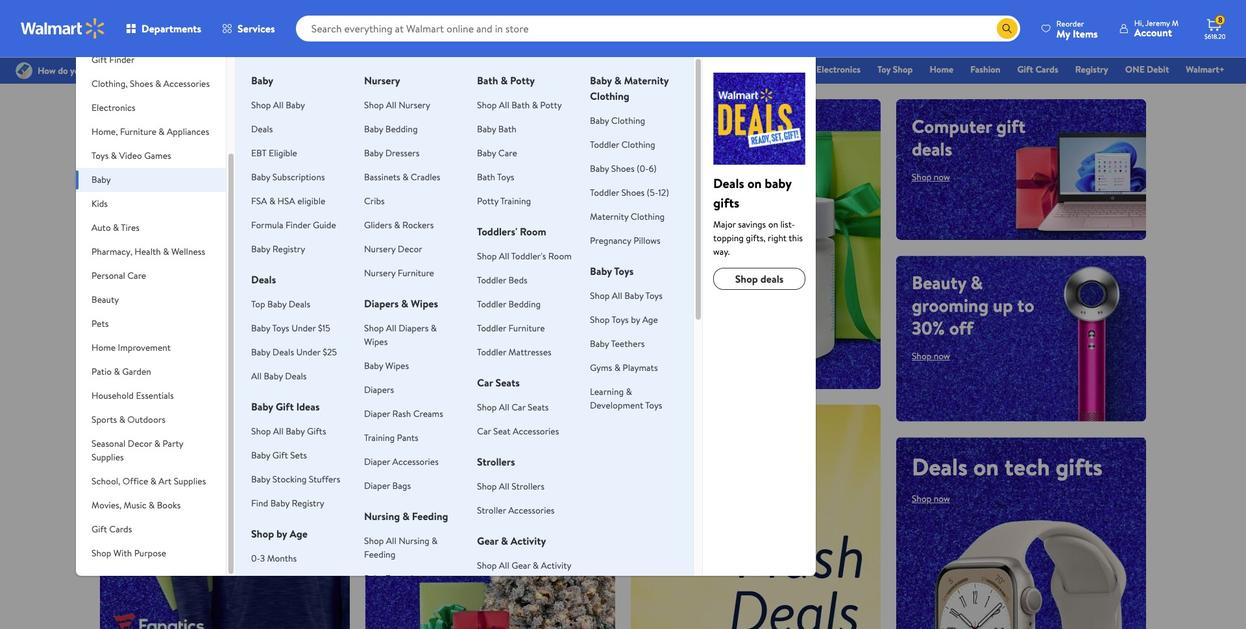 Task type: describe. For each thing, give the bounding box(es) containing it.
baby teethers link
[[590, 338, 645, 351]]

reorder
[[1057, 18, 1084, 29]]

cards for 'gift cards' dropdown button at the bottom left
[[109, 523, 132, 536]]

deals inside deals on baby gifts major savings on list- topping gifts, right this way.
[[713, 175, 744, 192]]

supplies for seasonal decor & party supplies
[[92, 451, 124, 464]]

baby gift sets
[[251, 449, 307, 462]]

1 horizontal spatial potty
[[510, 73, 535, 88]]

shop all baby toys link
[[590, 290, 663, 303]]

30% inside the up to 30% off seasonal decor
[[430, 419, 463, 444]]

home
[[165, 114, 209, 139]]

up to 30% off seasonal decor
[[381, 419, 497, 467]]

top baby deals link
[[251, 298, 310, 311]]

baby toys under $15
[[251, 322, 330, 335]]

shop toys by age
[[590, 314, 658, 327]]

bath down bath & potty
[[512, 99, 530, 112]]

shop inside "shop all diapers & wipes"
[[364, 322, 384, 335]]

baby for baby wipes
[[364, 360, 383, 373]]

baby for baby bath
[[477, 123, 496, 136]]

beauty for beauty & grooming up to 30% off
[[912, 270, 967, 295]]

65%
[[709, 418, 751, 451]]

baby care link
[[477, 147, 517, 160]]

0 vertical spatial essentials
[[622, 63, 660, 76]]

2 vertical spatial wipes
[[385, 360, 409, 373]]

baby bedding
[[364, 123, 418, 136]]

baby for baby deals under $25
[[251, 346, 270, 359]]

household
[[92, 390, 134, 402]]

fashion
[[971, 63, 1001, 76]]

cribs link
[[364, 195, 385, 208]]

baby up the eligible
[[286, 99, 305, 112]]

now for all new savings
[[425, 350, 446, 366]]

decor for nursery
[[398, 243, 422, 256]]

up
[[993, 292, 1013, 318]]

beauty for beauty
[[92, 293, 119, 306]]

nursing & feeding
[[364, 510, 448, 524]]

walmart image
[[21, 18, 105, 39]]

pregnancy pillows link
[[590, 234, 661, 247]]

all down gear & activity
[[499, 560, 510, 573]]

baby right top at top
[[267, 298, 287, 311]]

shop all bath & potty
[[477, 99, 562, 112]]

savings inside deals on baby gifts major savings on list- topping gifts, right this way.
[[738, 218, 766, 231]]

toys up shop toys by age "link"
[[646, 290, 663, 303]]

nursery for nursery
[[364, 73, 400, 88]]

baby registry
[[251, 243, 305, 256]]

gift cards for "gift cards" link at the right of page
[[1018, 63, 1059, 76]]

potty training link
[[477, 195, 531, 208]]

baby bath link
[[477, 123, 517, 136]]

0 horizontal spatial gear
[[477, 534, 499, 549]]

toy shop
[[878, 63, 913, 76]]

gift left sets on the left bottom of the page
[[273, 449, 288, 462]]

tech
[[1005, 451, 1050, 483]]

home, furniture & appliances button
[[76, 120, 226, 144]]

electronics for electronics dropdown button
[[92, 101, 135, 114]]

baby subscriptions link
[[251, 171, 325, 184]]

accessories down pants
[[392, 456, 439, 469]]

toy shop link
[[872, 62, 919, 77]]

accessories down the shop all strollers link
[[508, 504, 555, 517]]

gift cards for 'gift cards' dropdown button at the bottom left
[[92, 523, 132, 536]]

& inside the learning & development toys
[[626, 386, 632, 399]]

shop now for deals on tech gifts
[[912, 492, 950, 505]]

0-3 months link
[[251, 552, 297, 565]]

seasonal
[[381, 442, 447, 467]]

toddler clothing link
[[590, 138, 656, 151]]

gift finder for gift finder "dropdown button"
[[92, 53, 135, 66]]

beds
[[509, 274, 528, 287]]

0 vertical spatial strollers
[[477, 455, 515, 469]]

(5-
[[647, 186, 658, 199]]

toddler beds
[[477, 274, 528, 287]]

baby right find
[[270, 497, 290, 510]]

car seats
[[477, 376, 520, 390]]

shop with purpose
[[92, 547, 166, 560]]

baby down "baby deals under $25" link
[[264, 370, 283, 383]]

all for toddlers' room
[[499, 250, 510, 263]]

1 vertical spatial strollers
[[512, 480, 545, 493]]

& inside "shop all diapers & wipes"
[[431, 322, 437, 335]]

baby for baby teethers
[[590, 338, 609, 351]]

gliders & rockers link
[[364, 219, 434, 232]]

now for beauty & grooming up to 30% off
[[934, 350, 950, 363]]

bath toys link
[[477, 171, 514, 184]]

1 vertical spatial car
[[512, 401, 526, 414]]

1 vertical spatial potty
[[540, 99, 562, 112]]

toddler shoes (5-12)
[[590, 186, 669, 199]]

shop now for computer gift deals
[[912, 171, 950, 184]]

subscriptions
[[273, 171, 325, 184]]

gift
[[997, 114, 1026, 139]]

gifts for deals on baby gifts major savings on list- topping gifts, right this way.
[[713, 194, 740, 212]]

shop inside dropdown button
[[92, 547, 111, 560]]

cards for "gift cards" link at the right of page
[[1036, 63, 1059, 76]]

baby for baby formula
[[364, 573, 383, 586]]

clothing for toddler
[[622, 138, 656, 151]]

gift for gift finder "dropdown button"
[[92, 53, 107, 66]]

stroller accessories
[[477, 504, 555, 517]]

creams
[[413, 408, 443, 421]]

gift left ideas
[[276, 400, 294, 414]]

top baby deals
[[251, 298, 310, 311]]

stroller accessories link
[[477, 504, 555, 517]]

shop now for great home deals
[[116, 171, 154, 184]]

shop now link for up to 30% off seasonal decor
[[381, 476, 419, 489]]

0 vertical spatial registry
[[1076, 63, 1109, 76]]

baby for baby gift sets
[[251, 449, 270, 462]]

outdoors
[[127, 414, 165, 427]]

shop now for all new savings
[[397, 350, 446, 366]]

nursery for nursery decor
[[364, 243, 396, 256]]

bath toys
[[477, 171, 514, 184]]

6)
[[649, 162, 657, 175]]

12)
[[658, 186, 669, 199]]

music
[[124, 499, 146, 512]]

bath up shop all bath & potty at the top left of the page
[[477, 73, 498, 88]]

deals for up
[[116, 136, 156, 162]]

on for deals on baby gifts major savings on list- topping gifts, right this way.
[[748, 175, 762, 192]]

toddler for toddler shoes (5-12)
[[590, 186, 619, 199]]

baby stocking stuffers
[[251, 473, 340, 486]]

shop inside "shop all nursing & feeding"
[[364, 535, 384, 548]]

departments button
[[116, 13, 212, 44]]

3
[[260, 552, 265, 565]]

baby wipes link
[[364, 360, 409, 373]]

baby for baby registry
[[251, 243, 270, 256]]

video
[[119, 149, 142, 162]]

off for up to 65% off
[[756, 418, 787, 451]]

25%
[[178, 295, 219, 327]]

all for bath & potty
[[499, 99, 510, 112]]

shop now link for up to 25% off sports-fan gear
[[116, 365, 154, 378]]

gift for "gift cards" link at the right of page
[[1018, 63, 1034, 76]]

finder for gift finder "dropdown button"
[[109, 53, 135, 66]]

accessories inside dropdown button
[[164, 77, 210, 90]]

furniture for toddler
[[509, 322, 545, 335]]

home for home
[[930, 63, 954, 76]]

computer
[[912, 114, 992, 139]]

toys up baby teethers link
[[612, 314, 629, 327]]

Search search field
[[296, 16, 1020, 42]]

0 horizontal spatial by
[[277, 527, 287, 541]]

& inside beauty & grooming up to 30% off
[[971, 270, 983, 295]]

bassinets & cradles link
[[364, 171, 440, 184]]

1 vertical spatial registry
[[273, 243, 305, 256]]

hsa
[[278, 195, 295, 208]]

off for up to 30% off seasonal decor
[[467, 419, 491, 444]]

off inside beauty & grooming up to 30% off
[[950, 315, 974, 341]]

search icon image
[[1002, 23, 1013, 34]]

bedding for baby bedding
[[385, 123, 418, 136]]

diapers inside "shop all diapers & wipes"
[[399, 322, 429, 335]]

seasonal
[[92, 438, 126, 451]]

diapers for diapers & wipes
[[364, 297, 399, 311]]

gyms & playmats
[[590, 362, 658, 375]]

1 vertical spatial room
[[548, 250, 572, 263]]

improvement
[[118, 341, 171, 354]]

now for computer gift deals
[[934, 171, 950, 184]]

0 horizontal spatial age
[[290, 527, 308, 541]]

toys up shop all baby toys link
[[614, 264, 634, 278]]

shop now link for computer gift deals
[[912, 171, 950, 184]]

all down nursery furniture link
[[381, 285, 417, 329]]

shop all baby link
[[251, 99, 305, 112]]

car for seats
[[477, 376, 493, 390]]

seasonal decor & party supplies button
[[76, 432, 226, 470]]

find baby registry link
[[251, 497, 324, 510]]

8 $618.20
[[1205, 14, 1226, 41]]

clothing for baby
[[611, 114, 645, 127]]

under for deals
[[296, 346, 321, 359]]

shoes for clothing,
[[130, 77, 153, 90]]

playmats
[[623, 362, 658, 375]]

baby deals under $25
[[251, 346, 337, 359]]

diaper for diaper bags
[[364, 480, 390, 493]]

2 vertical spatial potty
[[477, 195, 499, 208]]

1 vertical spatial training
[[364, 432, 395, 445]]

on for deals on tech gifts
[[974, 451, 999, 483]]

0 vertical spatial age
[[642, 314, 658, 327]]

all for diapers & wipes
[[386, 322, 397, 335]]

1 horizontal spatial deals
[[761, 272, 784, 286]]

1 horizontal spatial gear
[[512, 560, 531, 573]]

baby for baby toys under $15
[[251, 322, 270, 335]]

baby for baby stocking stuffers
[[251, 473, 270, 486]]

gift for gift finder link
[[677, 63, 693, 76]]

toys & video games button
[[76, 144, 226, 168]]

personal
[[92, 269, 125, 282]]

baby for baby & maternity clothing
[[590, 73, 612, 88]]

shop now for beauty & grooming up to 30% off
[[912, 350, 950, 363]]

patio & garden
[[92, 365, 151, 378]]

bassinets
[[364, 171, 400, 184]]

to for up to 25% off sports-fan gear
[[151, 295, 172, 327]]

to for up to 30% off seasonal decor
[[408, 419, 425, 444]]

shop all toddler's room link
[[477, 250, 572, 263]]

all baby deals link
[[251, 370, 307, 383]]

toddler for toddler clothing
[[590, 138, 619, 151]]

care for baby care
[[498, 147, 517, 160]]

pharmacy, health & wellness
[[92, 245, 205, 258]]

toddler mattresses
[[477, 346, 552, 359]]

bath down baby care on the left top of the page
[[477, 171, 495, 184]]

gift cards button
[[76, 518, 226, 542]]

2 vertical spatial registry
[[292, 497, 324, 510]]

1 vertical spatial maternity
[[590, 210, 629, 223]]

accessories down shop all car seats link
[[513, 425, 559, 438]]

baby bedding link
[[364, 123, 418, 136]]

0 vertical spatial wipes
[[411, 297, 438, 311]]

1 horizontal spatial by
[[631, 314, 640, 327]]

items
[[1073, 26, 1098, 41]]

furniture for home,
[[120, 125, 156, 138]]

baby & maternity clothing
[[590, 73, 669, 103]]

all baby deals
[[251, 370, 307, 383]]

deals for beauty
[[912, 136, 953, 162]]



Task type: vqa. For each thing, say whether or not it's contained in the screenshot.
Shop now link corresponding to All new savings
yes



Task type: locate. For each thing, give the bounding box(es) containing it.
0 vertical spatial savings
[[738, 218, 766, 231]]

gear down gear & activity
[[512, 560, 531, 573]]

off inside up to 25% off sports-fan gear
[[225, 295, 256, 327]]

grocery & essentials
[[579, 63, 660, 76]]

baby image
[[713, 73, 806, 165]]

all for baby toys
[[612, 290, 622, 303]]

baby shoes (0-6) link
[[590, 162, 657, 175]]

2 horizontal spatial on
[[974, 451, 999, 483]]

major
[[713, 218, 736, 231]]

diapers link
[[364, 384, 394, 397]]

gift up clothing,
[[92, 53, 107, 66]]

all up ebt eligible link
[[273, 99, 284, 112]]

shoes for toddler
[[622, 186, 645, 199]]

shop now inside 'link'
[[397, 350, 446, 366]]

pregnancy pillows
[[590, 234, 661, 247]]

2 horizontal spatial potty
[[540, 99, 562, 112]]

gift down movies,
[[92, 523, 107, 536]]

off right the 25%
[[225, 295, 256, 327]]

all up baby bedding link
[[386, 99, 397, 112]]

feeding inside "shop all nursing & feeding"
[[364, 549, 396, 562]]

bedding up dressers
[[385, 123, 418, 136]]

1 horizontal spatial supplies
[[174, 475, 206, 488]]

strollers up stroller accessories
[[512, 480, 545, 493]]

pharmacy,
[[92, 245, 132, 258]]

bassinets & cradles
[[364, 171, 440, 184]]

1 horizontal spatial home
[[930, 63, 954, 76]]

one
[[1125, 63, 1145, 76]]

clothing inside baby & maternity clothing
[[590, 89, 630, 103]]

supplies for school, office & art supplies
[[174, 475, 206, 488]]

seats up shop all car seats link
[[496, 376, 520, 390]]

shop now link for beauty & grooming up to 30% off
[[912, 350, 950, 363]]

strollers up the shop all strollers link
[[477, 455, 515, 469]]

all down gear
[[251, 370, 262, 383]]

wellness
[[171, 245, 205, 258]]

toddler down baby shoes (0-6)
[[590, 186, 619, 199]]

up for up to 25% off sports-fan gear
[[116, 295, 145, 327]]

room up toddler's
[[520, 225, 546, 239]]

baby up shop toys by age "link"
[[625, 290, 644, 303]]

nursery up the 'shop all nursery'
[[364, 73, 400, 88]]

2 vertical spatial diaper
[[364, 480, 390, 493]]

baby wipes
[[364, 360, 409, 373]]

gear down stroller
[[477, 534, 499, 549]]

1 horizontal spatial 30%
[[912, 315, 945, 341]]

2 diaper from the top
[[364, 456, 390, 469]]

0 vertical spatial activity
[[511, 534, 546, 549]]

maternity inside baby & maternity clothing
[[624, 73, 669, 88]]

0 horizontal spatial decor
[[128, 438, 152, 451]]

shoes left (5-
[[622, 186, 645, 199]]

nursing down nursing & feeding on the bottom left
[[399, 535, 430, 548]]

0 horizontal spatial room
[[520, 225, 546, 239]]

shoes for baby
[[611, 162, 635, 175]]

0 horizontal spatial care
[[127, 269, 146, 282]]

gifts for deals on tech gifts
[[1056, 451, 1103, 483]]

accessories
[[164, 77, 210, 90], [513, 425, 559, 438], [392, 456, 439, 469], [508, 504, 555, 517]]

pets
[[92, 317, 109, 330]]

shop all nursery link
[[364, 99, 430, 112]]

baby up kids
[[92, 173, 111, 186]]

feeding up shop all nursing & feeding link
[[412, 510, 448, 524]]

diaper down diapers link
[[364, 408, 390, 421]]

great home deals
[[116, 114, 209, 162]]

toys up potty training
[[497, 171, 514, 184]]

deals inside computer gift deals
[[912, 136, 953, 162]]

toddler down toddler bedding
[[477, 322, 506, 335]]

gift inside "dropdown button"
[[92, 53, 107, 66]]

shop all strollers link
[[477, 480, 545, 493]]

appliances
[[167, 125, 209, 138]]

deals inside great home deals
[[116, 136, 156, 162]]

baby for baby gift ideas
[[251, 400, 273, 414]]

m
[[1172, 18, 1179, 29]]

baby down toddler clothing
[[590, 162, 609, 175]]

1 horizontal spatial beauty
[[912, 270, 967, 295]]

care inside the personal care dropdown button
[[127, 269, 146, 282]]

2 vertical spatial on
[[974, 451, 999, 483]]

cards inside dropdown button
[[109, 523, 132, 536]]

school, office & art supplies button
[[76, 470, 226, 494]]

baby care
[[477, 147, 517, 160]]

1 vertical spatial decor
[[128, 438, 152, 451]]

nursery down gliders
[[364, 243, 396, 256]]

furniture inside home, furniture & appliances dropdown button
[[120, 125, 156, 138]]

1 horizontal spatial finder
[[286, 219, 311, 232]]

toddler for toddler mattresses
[[477, 346, 506, 359]]

formula down "shop all nursing & feeding"
[[385, 573, 418, 586]]

registry link
[[1070, 62, 1114, 77]]

electronics down clothing,
[[92, 101, 135, 114]]

baby button
[[76, 168, 226, 192]]

baby for baby shoes (0-6)
[[590, 162, 609, 175]]

1 vertical spatial seats
[[528, 401, 549, 414]]

furniture for nursery
[[398, 267, 434, 280]]

debit
[[1147, 63, 1169, 76]]

decor inside seasonal decor & party supplies
[[128, 438, 152, 451]]

to for up to 65% off
[[682, 418, 703, 451]]

wipes inside "shop all diapers & wipes"
[[364, 336, 388, 349]]

all down bath & potty
[[499, 99, 510, 112]]

shop now link for all new savings
[[381, 343, 462, 374]]

finder for gift finder link
[[695, 63, 721, 76]]

nursery
[[364, 73, 400, 88], [399, 99, 430, 112], [364, 243, 396, 256], [364, 267, 396, 280]]

baby subscriptions
[[251, 171, 325, 184]]

on left baby
[[748, 175, 762, 192]]

1 diaper from the top
[[364, 408, 390, 421]]

under left $25
[[296, 346, 321, 359]]

3 diaper from the top
[[364, 480, 390, 493]]

sets
[[290, 449, 307, 462]]

up for up to 65% off
[[647, 418, 676, 451]]

all up baby gift sets link at the bottom left
[[273, 425, 284, 438]]

shop deals
[[735, 272, 784, 286]]

baby for baby toys
[[590, 264, 612, 278]]

1 vertical spatial diapers
[[399, 322, 429, 335]]

baby for baby clothing
[[590, 114, 609, 127]]

nursery for nursery furniture
[[364, 267, 396, 280]]

0 horizontal spatial on
[[748, 175, 762, 192]]

all for car seats
[[499, 401, 510, 414]]

baby left gifts
[[286, 425, 305, 438]]

0 vertical spatial home
[[930, 63, 954, 76]]

1 horizontal spatial training
[[501, 195, 531, 208]]

shop now link for great home deals
[[116, 171, 154, 184]]

toddler left beds
[[477, 274, 506, 287]]

bath & potty
[[477, 73, 535, 88]]

0 vertical spatial potty
[[510, 73, 535, 88]]

home, furniture & appliances
[[92, 125, 209, 138]]

shoes
[[130, 77, 153, 90], [611, 162, 635, 175], [622, 186, 645, 199]]

0 vertical spatial under
[[292, 322, 316, 335]]

0 vertical spatial electronics
[[817, 63, 861, 76]]

sports-
[[116, 324, 187, 356]]

1 vertical spatial on
[[768, 218, 778, 231]]

with
[[113, 547, 132, 560]]

toddler down the baby clothing
[[590, 138, 619, 151]]

bedding down beds
[[509, 298, 541, 311]]

1 vertical spatial age
[[290, 527, 308, 541]]

0 vertical spatial car
[[477, 376, 493, 390]]

purpose
[[134, 547, 166, 560]]

2 horizontal spatial up
[[647, 418, 676, 451]]

all up shop toys by age "link"
[[612, 290, 622, 303]]

feeding up baby formula
[[364, 549, 396, 562]]

learning & development toys
[[590, 386, 663, 412]]

baby down shop all nursing & feeding link
[[364, 573, 383, 586]]

auto & tires button
[[76, 216, 226, 240]]

2 vertical spatial diapers
[[364, 384, 394, 397]]

car left seat
[[477, 425, 491, 438]]

gift finder inside "dropdown button"
[[92, 53, 135, 66]]

0 horizontal spatial seats
[[496, 376, 520, 390]]

clothing up pillows
[[631, 210, 665, 223]]

diaper left bags
[[364, 480, 390, 493]]

0 horizontal spatial potty
[[477, 195, 499, 208]]

up to 65% off
[[647, 418, 787, 451]]

0 vertical spatial bedding
[[385, 123, 418, 136]]

all for strollers
[[499, 480, 510, 493]]

grocery & essentials link
[[574, 62, 666, 77]]

0 horizontal spatial essentials
[[136, 390, 174, 402]]

now for up to 25% off sports-fan gear
[[137, 365, 154, 378]]

1 vertical spatial feeding
[[364, 549, 396, 562]]

& inside "dropdown button"
[[113, 221, 119, 234]]

& inside baby & maternity clothing
[[615, 73, 622, 88]]

gift inside dropdown button
[[92, 523, 107, 536]]

clothing up toddler clothing
[[611, 114, 645, 127]]

registry down items on the top right of page
[[1076, 63, 1109, 76]]

shop all diapers & wipes
[[364, 322, 437, 349]]

pets button
[[76, 312, 226, 336]]

gift cards inside dropdown button
[[92, 523, 132, 536]]

on
[[748, 175, 762, 192], [768, 218, 778, 231], [974, 451, 999, 483]]

diaper accessories
[[364, 456, 439, 469]]

clothing up baby clothing link
[[590, 89, 630, 103]]

electronics for electronics "link"
[[817, 63, 861, 76]]

accessories up home
[[164, 77, 210, 90]]

maternity up pregnancy
[[590, 210, 629, 223]]

gift finder up clothing,
[[92, 53, 135, 66]]

baby up baby dressers
[[364, 123, 383, 136]]

age up teethers
[[642, 314, 658, 327]]

1 vertical spatial formula
[[385, 573, 418, 586]]

baby down the formula finder guide on the left
[[251, 243, 270, 256]]

2 vertical spatial furniture
[[509, 322, 545, 335]]

baby up bassinets
[[364, 147, 383, 160]]

0 vertical spatial care
[[498, 147, 517, 160]]

activity up shop all gear & activity
[[511, 534, 546, 549]]

teethers
[[611, 338, 645, 351]]

wipes up baby wipes link
[[364, 336, 388, 349]]

off right 65%
[[756, 418, 787, 451]]

new
[[424, 285, 479, 329]]

formula finder guide link
[[251, 219, 336, 232]]

gifts inside deals on baby gifts major savings on list- topping gifts, right this way.
[[713, 194, 740, 212]]

toddler down toddler furniture link
[[477, 346, 506, 359]]

1 horizontal spatial cards
[[1036, 63, 1059, 76]]

tires
[[121, 221, 140, 234]]

bedding for toddler bedding
[[509, 298, 541, 311]]

0 vertical spatial nursing
[[364, 510, 400, 524]]

furniture down the nursery decor link
[[398, 267, 434, 280]]

wipes up "shop all diapers & wipes" at the bottom of page
[[411, 297, 438, 311]]

& inside dropdown button
[[119, 414, 125, 427]]

$15
[[318, 322, 330, 335]]

shop all gear & activity
[[477, 560, 572, 573]]

1 horizontal spatial on
[[768, 218, 778, 231]]

all for baby
[[273, 99, 284, 112]]

fsa & hsa eligible
[[251, 195, 325, 208]]

0 vertical spatial shoes
[[130, 77, 153, 90]]

1 vertical spatial activity
[[541, 560, 572, 573]]

deals link
[[251, 123, 273, 136]]

shoes down gift finder "dropdown button"
[[130, 77, 153, 90]]

to inside beauty & grooming up to 30% off
[[1018, 292, 1035, 318]]

baby down pregnancy
[[590, 264, 612, 278]]

1 horizontal spatial decor
[[398, 243, 422, 256]]

bath up baby care on the left top of the page
[[498, 123, 517, 136]]

gift finder for gift finder link
[[677, 63, 721, 76]]

1 horizontal spatial care
[[498, 147, 517, 160]]

training left pants
[[364, 432, 395, 445]]

now for up to 30% off seasonal decor
[[403, 476, 419, 489]]

1 horizontal spatial essentials
[[622, 63, 660, 76]]

gift finder down 'walmart site-wide' search field
[[677, 63, 721, 76]]

furniture up toys & video games
[[120, 125, 156, 138]]

up for up to 30% off seasonal decor
[[381, 419, 404, 444]]

diapers
[[364, 297, 399, 311], [399, 322, 429, 335], [364, 384, 394, 397]]

baby for baby dressers
[[364, 147, 383, 160]]

0 horizontal spatial bedding
[[385, 123, 418, 136]]

0 vertical spatial room
[[520, 225, 546, 239]]

0 horizontal spatial supplies
[[92, 451, 124, 464]]

off left seat
[[467, 419, 491, 444]]

electronics inside "link"
[[817, 63, 861, 76]]

1 horizontal spatial feeding
[[412, 510, 448, 524]]

toddler furniture
[[477, 322, 545, 335]]

0 vertical spatial decor
[[398, 243, 422, 256]]

baby up shop all baby
[[251, 73, 273, 88]]

toys down top baby deals 'link'
[[272, 322, 289, 335]]

decor down outdoors
[[128, 438, 152, 451]]

care for personal care
[[127, 269, 146, 282]]

0 vertical spatial seats
[[496, 376, 520, 390]]

all inside "shop all nursing & feeding"
[[386, 535, 397, 548]]

finder
[[109, 53, 135, 66], [695, 63, 721, 76], [286, 219, 311, 232]]

deals on tech gifts
[[912, 451, 1103, 483]]

shop with purpose button
[[76, 542, 226, 566]]

on left "tech"
[[974, 451, 999, 483]]

clothing up (0-
[[622, 138, 656, 151]]

baby up toddler clothing
[[590, 114, 609, 127]]

0 horizontal spatial home
[[92, 341, 116, 354]]

0 horizontal spatial beauty
[[92, 293, 119, 306]]

now for great home deals
[[137, 171, 154, 184]]

my
[[1057, 26, 1071, 41]]

1 vertical spatial gear
[[512, 560, 531, 573]]

baby down shop all baby gifts link
[[251, 449, 270, 462]]

electronics inside dropdown button
[[92, 101, 135, 114]]

shoes inside clothing, shoes & accessories dropdown button
[[130, 77, 153, 90]]

0 vertical spatial feeding
[[412, 510, 448, 524]]

nursery up baby bedding link
[[399, 99, 430, 112]]

training up toddlers' room
[[501, 195, 531, 208]]

school,
[[92, 475, 120, 488]]

decor down the rockers
[[398, 243, 422, 256]]

1 horizontal spatial bedding
[[509, 298, 541, 311]]

0 horizontal spatial feeding
[[364, 549, 396, 562]]

supplies inside seasonal decor & party supplies
[[92, 451, 124, 464]]

training pants link
[[364, 432, 419, 445]]

baby for baby care
[[477, 147, 496, 160]]

1 vertical spatial wipes
[[364, 336, 388, 349]]

home for home improvement
[[92, 341, 116, 354]]

by up 'months'
[[277, 527, 287, 541]]

Walmart Site-Wide search field
[[296, 16, 1020, 42]]

all for nursery
[[386, 99, 397, 112]]

off inside the up to 30% off seasonal decor
[[467, 419, 491, 444]]

essentials inside dropdown button
[[136, 390, 174, 402]]

0 vertical spatial gift cards
[[1018, 63, 1059, 76]]

guide
[[313, 219, 336, 232]]

deals on baby gifts major savings on list- topping gifts, right this way.
[[713, 175, 803, 258]]

1 vertical spatial under
[[296, 346, 321, 359]]

1 horizontal spatial gift finder
[[677, 63, 721, 76]]

learning
[[590, 386, 624, 399]]

baby clothing link
[[590, 114, 645, 127]]

seat
[[493, 425, 511, 438]]

& inside seasonal decor & party supplies
[[154, 438, 160, 451]]

finder down fsa & hsa eligible link
[[286, 219, 311, 232]]

off for up to 25% off sports-fan gear
[[225, 295, 256, 327]]

0 vertical spatial on
[[748, 175, 762, 192]]

furniture
[[120, 125, 156, 138], [398, 267, 434, 280], [509, 322, 545, 335]]

on up right
[[768, 218, 778, 231]]

1 horizontal spatial electronics
[[817, 63, 861, 76]]

shoes left (0-
[[611, 162, 635, 175]]

1 vertical spatial care
[[127, 269, 146, 282]]

walmart+
[[1186, 63, 1225, 76]]

0 horizontal spatial savings
[[487, 285, 583, 329]]

home inside home link
[[930, 63, 954, 76]]

0 horizontal spatial up
[[116, 295, 145, 327]]

1 horizontal spatial formula
[[385, 573, 418, 586]]

toys inside the learning & development toys
[[645, 399, 663, 412]]

shop now for up to 30% off seasonal decor
[[381, 476, 419, 489]]

home left fashion
[[930, 63, 954, 76]]

toddler for toddler beds
[[477, 274, 506, 287]]

0 vertical spatial gifts
[[713, 194, 740, 212]]

1 vertical spatial supplies
[[174, 475, 206, 488]]

all for nursing & feeding
[[386, 535, 397, 548]]

1 vertical spatial savings
[[487, 285, 583, 329]]

baby registry link
[[251, 243, 305, 256]]

finder inside "dropdown button"
[[109, 53, 135, 66]]

diaper for diaper accessories
[[364, 456, 390, 469]]

art
[[159, 475, 172, 488]]

2 vertical spatial shoes
[[622, 186, 645, 199]]

gift cards down movies,
[[92, 523, 132, 536]]

diapers for diapers link
[[364, 384, 394, 397]]

toddler for toddler furniture
[[477, 322, 506, 335]]

shop now link for deals on tech gifts
[[912, 492, 950, 505]]

baby for baby bedding
[[364, 123, 383, 136]]

toddler clothing
[[590, 138, 656, 151]]

clothing for maternity
[[631, 210, 665, 223]]

& inside "shop all nursing & feeding"
[[432, 535, 438, 548]]

all inside "shop all diapers & wipes"
[[386, 322, 397, 335]]

baby bath
[[477, 123, 517, 136]]

car seat accessories
[[477, 425, 559, 438]]

baby down all baby deals link
[[251, 400, 273, 414]]

auto & tires
[[92, 221, 140, 234]]

2 horizontal spatial finder
[[695, 63, 721, 76]]

shop deals link
[[713, 268, 806, 290]]

eligible
[[297, 195, 325, 208]]

beauty inside beauty dropdown button
[[92, 293, 119, 306]]

1 vertical spatial gift cards
[[92, 523, 132, 536]]

0 vertical spatial diapers
[[364, 297, 399, 311]]

30% inside beauty & grooming up to 30% off
[[912, 315, 945, 341]]

essentials down patio & garden dropdown button
[[136, 390, 174, 402]]

under for toys
[[292, 322, 316, 335]]

to inside the up to 30% off seasonal decor
[[408, 419, 425, 444]]

home link
[[924, 62, 960, 77]]

home inside home improvement dropdown button
[[92, 341, 116, 354]]

gift finder link
[[671, 62, 727, 77]]

under left '$15' at the left bottom
[[292, 322, 316, 335]]

up inside the up to 30% off seasonal decor
[[381, 419, 404, 444]]

car for seat
[[477, 425, 491, 438]]

car up car seat accessories link
[[512, 401, 526, 414]]

this
[[789, 232, 803, 245]]

toys inside toys & video games dropdown button
[[92, 149, 109, 162]]

2 vertical spatial car
[[477, 425, 491, 438]]

registry
[[1076, 63, 1109, 76], [273, 243, 305, 256], [292, 497, 324, 510]]

0 horizontal spatial training
[[364, 432, 395, 445]]

beauty button
[[76, 288, 226, 312]]

baby inside dropdown button
[[92, 173, 111, 186]]

shop all nursing & feeding link
[[364, 535, 438, 562]]

decor for seasonal
[[128, 438, 152, 451]]

home improvement button
[[76, 336, 226, 360]]

pregnancy
[[590, 234, 632, 247]]

0 horizontal spatial deals
[[116, 136, 156, 162]]

baby for baby dropdown button
[[92, 173, 111, 186]]

nursing inside "shop all nursing & feeding"
[[399, 535, 430, 548]]

all down nursing & feeding on the bottom left
[[386, 535, 397, 548]]

up inside up to 25% off sports-fan gear
[[116, 295, 145, 327]]

baby for baby subscriptions
[[251, 171, 270, 184]]

rockers
[[402, 219, 434, 232]]

deals
[[116, 136, 156, 162], [912, 136, 953, 162], [761, 272, 784, 286]]

gyms & playmats link
[[590, 362, 658, 375]]

baby up bath toys link
[[477, 147, 496, 160]]

& inside dropdown button
[[163, 245, 169, 258]]

diaper for diaper rash creams
[[364, 408, 390, 421]]

to
[[1018, 292, 1035, 318], [151, 295, 172, 327], [682, 418, 703, 451], [408, 419, 425, 444]]

gifts right "tech"
[[1056, 451, 1103, 483]]

shop all nursery
[[364, 99, 430, 112]]

1 horizontal spatial seats
[[528, 401, 549, 414]]

shop now for up to 25% off sports-fan gear
[[116, 365, 154, 378]]

0 horizontal spatial formula
[[251, 219, 283, 232]]

to inside up to 25% off sports-fan gear
[[151, 295, 172, 327]]

beauty inside beauty & grooming up to 30% off
[[912, 270, 967, 295]]

diapers down baby wipes
[[364, 384, 394, 397]]

party
[[163, 438, 183, 451]]

1 vertical spatial furniture
[[398, 267, 434, 280]]

1 vertical spatial 30%
[[430, 419, 463, 444]]

kids
[[92, 197, 108, 210]]

0 vertical spatial maternity
[[624, 73, 669, 88]]

shop all baby gifts link
[[251, 425, 326, 438]]

baby inside baby & maternity clothing
[[590, 73, 612, 88]]

right
[[768, 232, 787, 245]]

room right toddler's
[[548, 250, 572, 263]]

gift finder button
[[76, 48, 226, 72]]

all up seat
[[499, 401, 510, 414]]

1 vertical spatial gifts
[[1056, 451, 1103, 483]]

gift for 'gift cards' dropdown button at the bottom left
[[92, 523, 107, 536]]

baby clothing
[[590, 114, 645, 127]]



